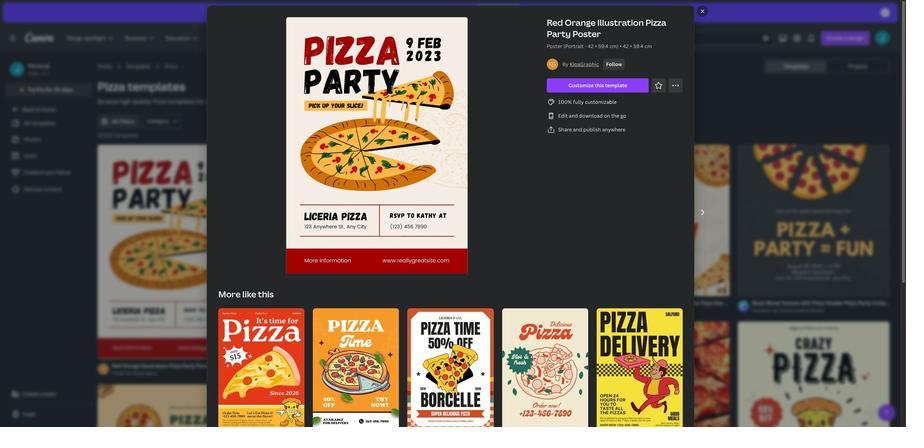 Task type: locate. For each thing, give the bounding box(es) containing it.
red orange illustration pizza party poster image
[[286, 17, 468, 274], [98, 145, 249, 359]]

0 horizontal spatial red orange illustration pizza party poster image
[[98, 145, 249, 359]]

Templates button
[[766, 61, 827, 72]]

crazy pizza discount flyer image
[[738, 323, 890, 428]]

list
[[547, 98, 683, 134]]

Projects button
[[828, 61, 888, 72]]

red and yellow creative illustration national pizza day celebration instagram post image
[[578, 145, 729, 297]]

red yellow cute couple pizza illustration national pizza day instagram post image
[[418, 145, 569, 297]]

red and yellow illustrative pizza food promotion poster image
[[218, 309, 304, 428]]

red green beige retro illustrative pizza poster image
[[502, 309, 588, 428], [418, 323, 569, 428]]

None search field
[[561, 31, 773, 45]]

yellow retro illustrative pizza restaurant promotion poster image
[[597, 309, 683, 428]]



Task type: vqa. For each thing, say whether or not it's contained in the screenshot.
red orange illustration pizza party poster image
yes



Task type: describe. For each thing, give the bounding box(es) containing it.
festival pizza flyer image
[[258, 385, 409, 428]]

orange and white illustrative pizza time poster image
[[313, 309, 399, 428]]

1 horizontal spatial red orange illustration pizza party poster image
[[286, 17, 468, 274]]

orange and brown pizza time special discount flyer image
[[258, 145, 409, 359]]

top level navigation element
[[62, 31, 299, 45]]

black wood texture with pizza header pizza party invitation image
[[738, 145, 890, 297]]

orange retro pizza food promotion poster image
[[407, 309, 493, 428]]

simple pizza sale instagram post image
[[578, 323, 729, 428]]

peach and orange creative illustrated abstract pizza boxcar presentation image
[[98, 385, 249, 428]]



